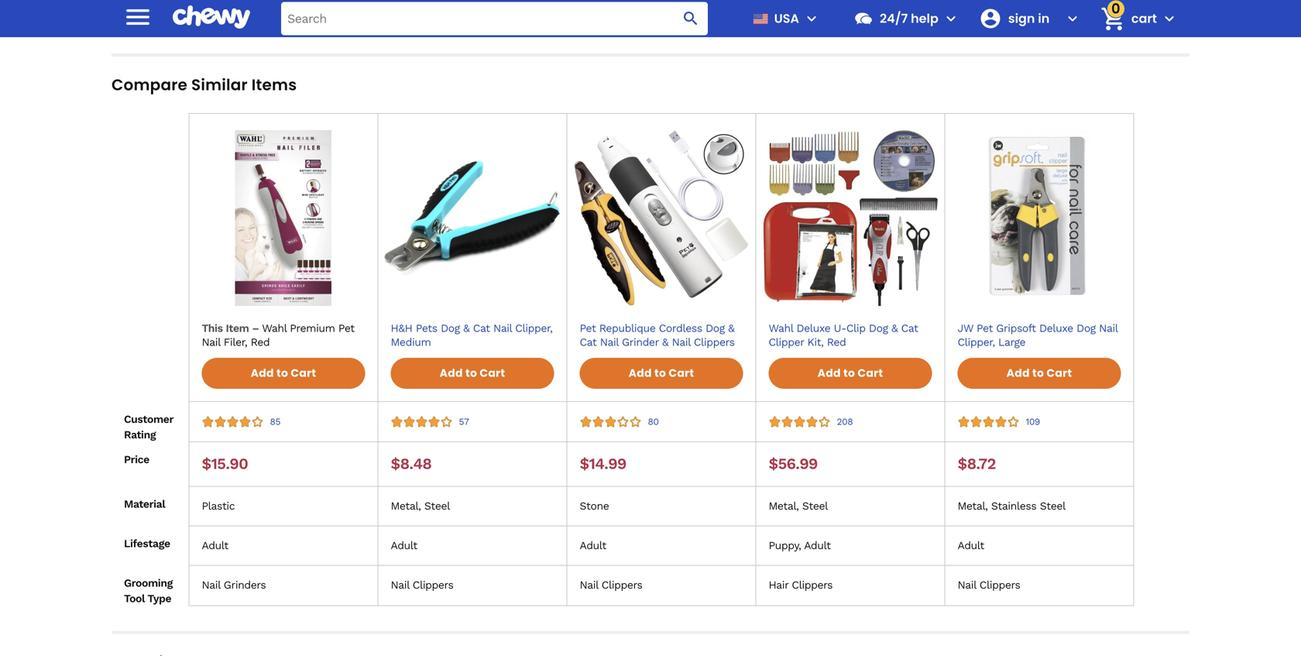 Task type: locate. For each thing, give the bounding box(es) containing it.
& right pets
[[463, 322, 470, 335]]

pet republique cordless dog & cat nail grinder & nail clippers
[[580, 322, 735, 349]]

nail clippers
[[391, 579, 454, 592], [580, 579, 643, 592], [958, 579, 1021, 592]]

metal,
[[391, 500, 421, 513], [769, 500, 799, 513], [958, 500, 988, 513]]

$8.48 text field
[[391, 455, 432, 474]]

4 add from the left
[[818, 366, 841, 381]]

metal, stainless steel
[[958, 500, 1066, 513]]

4 add to cart button from the left
[[769, 358, 932, 389]]

grooming
[[124, 577, 173, 590]]

chewy home image
[[173, 0, 250, 34]]

5 add to cart button from the left
[[958, 358, 1122, 389]]

add to cart down jw pet gripsoft deluxe dog nail clipper, large link
[[1007, 366, 1073, 381]]

deluxe up kit,
[[797, 322, 831, 335]]

steel up puppy, adult
[[803, 500, 828, 513]]

h&h
[[391, 322, 413, 335]]

1 horizontal spatial deluxe
[[1040, 322, 1074, 335]]

list
[[112, 0, 1302, 29]]

cart for jw pet gripsoft deluxe dog nail clipper, large
[[1047, 366, 1073, 381]]

lifestage
[[124, 537, 170, 550]]

3 add from the left
[[629, 366, 652, 381]]

steel
[[424, 500, 450, 513], [803, 500, 828, 513], [1040, 500, 1066, 513]]

5 adult from the left
[[958, 539, 985, 552]]

grinder
[[622, 336, 659, 349]]

add to cart down the grinder
[[629, 366, 695, 381]]

jw
[[958, 322, 974, 335]]

80
[[648, 417, 659, 427]]

clip
[[847, 322, 866, 335]]

0 horizontal spatial pet
[[580, 322, 596, 335]]

material
[[124, 498, 165, 511]]

deluxe right gripsoft
[[1040, 322, 1074, 335]]

0 horizontal spatial metal,
[[391, 500, 421, 513]]

1 horizontal spatial pet
[[977, 322, 993, 335]]

steel right stainless
[[1040, 500, 1066, 513]]

$8.72
[[958, 455, 996, 473]]

1 horizontal spatial clipper,
[[958, 336, 995, 349]]

5 cart from the left
[[1047, 366, 1073, 381]]

1 horizontal spatial metal, steel
[[769, 500, 828, 513]]

&
[[463, 322, 470, 335], [728, 322, 735, 335], [892, 322, 898, 335], [662, 336, 669, 349]]

3 steel from the left
[[1040, 500, 1066, 513]]

5 add from the left
[[1007, 366, 1030, 381]]

clipper, inside h&h pets dog & cat nail clipper, medium
[[515, 322, 553, 335]]

add to cart
[[251, 366, 316, 381], [440, 366, 505, 381], [629, 366, 695, 381], [818, 366, 884, 381], [1007, 366, 1073, 381]]

add to cart button down the "red"
[[769, 358, 932, 389]]

2 cart from the left
[[480, 366, 505, 381]]

in
[[1038, 10, 1050, 27]]

large
[[999, 336, 1026, 349]]

2 pet from the left
[[977, 322, 993, 335]]

pet left republique
[[580, 322, 596, 335]]

2 add from the left
[[440, 366, 463, 381]]

add down h&h pets dog & cat nail clipper, medium
[[440, 366, 463, 381]]

plastic
[[202, 500, 235, 513]]

3 metal, from the left
[[958, 500, 988, 513]]

3 add to cart button from the left
[[580, 358, 743, 389]]

24/7
[[880, 10, 908, 27]]

add to cart up '85'
[[251, 366, 316, 381]]

2 horizontal spatial cat
[[902, 322, 919, 335]]

2 dog from the left
[[706, 322, 725, 335]]

clipper
[[769, 336, 804, 349]]

1 dog from the left
[[441, 322, 460, 335]]

0 horizontal spatial clipper,
[[515, 322, 553, 335]]

usa button
[[747, 0, 821, 37]]

wahl deluxe u-clip dog & cat clipper kit, red element
[[757, 124, 945, 359]]

0 horizontal spatial deluxe
[[797, 322, 831, 335]]

dog right gripsoft
[[1077, 322, 1096, 335]]

1 horizontal spatial cat
[[580, 336, 597, 349]]

grinders
[[224, 579, 266, 592]]

add up '85'
[[251, 366, 274, 381]]

2 nail clippers from the left
[[580, 579, 643, 592]]

0 horizontal spatial steel
[[424, 500, 450, 513]]

account menu image
[[1064, 9, 1082, 28]]

metal, down $8.48 text box
[[391, 500, 421, 513]]

$15.90
[[202, 455, 248, 473]]

2 deluxe from the left
[[1040, 322, 1074, 335]]

2 add to cart from the left
[[440, 366, 505, 381]]

cat inside h&h pets dog & cat nail clipper, medium
[[473, 322, 490, 335]]

3 cart from the left
[[669, 366, 695, 381]]

jw pet gripsoft deluxe dog nail clipper, large element
[[946, 124, 1134, 359]]

sign
[[1009, 10, 1035, 27]]

to for wahl deluxe u-clip dog & cat clipper kit, red
[[844, 366, 856, 381]]

2 add to cart button from the left
[[391, 358, 554, 389]]

to up '85'
[[277, 366, 288, 381]]

cat right pets
[[473, 322, 490, 335]]

1 horizontal spatial nail clippers
[[580, 579, 643, 592]]

$14.99 text field
[[580, 455, 627, 474]]

dog right pets
[[441, 322, 460, 335]]

usa
[[775, 10, 800, 27]]

pet right jw
[[977, 322, 993, 335]]

to down jw pet gripsoft deluxe dog nail clipper, large link
[[1033, 366, 1045, 381]]

85
[[270, 417, 281, 427]]

to
[[277, 366, 288, 381], [466, 366, 477, 381], [655, 366, 666, 381], [844, 366, 856, 381], [1033, 366, 1045, 381]]

add for jw pet gripsoft deluxe dog nail clipper, large
[[1007, 366, 1030, 381]]

3 to from the left
[[655, 366, 666, 381]]

4 dog from the left
[[1077, 322, 1096, 335]]

clipper, for jw pet gripsoft deluxe dog nail clipper, large
[[958, 336, 995, 349]]

208
[[837, 417, 853, 427]]

nail
[[494, 322, 512, 335], [1100, 322, 1118, 335], [600, 336, 619, 349], [672, 336, 691, 349], [202, 579, 220, 592], [391, 579, 409, 592], [580, 579, 599, 592], [958, 579, 977, 592]]

2 to from the left
[[466, 366, 477, 381]]

add to cart down the "red"
[[818, 366, 884, 381]]

add to cart button down jw pet gripsoft deluxe dog nail clipper, large link
[[958, 358, 1122, 389]]

metal, left stainless
[[958, 500, 988, 513]]

1 pet from the left
[[580, 322, 596, 335]]

3 adult from the left
[[580, 539, 607, 552]]

clippers
[[694, 336, 735, 349], [413, 579, 454, 592], [602, 579, 643, 592], [792, 579, 833, 592], [980, 579, 1021, 592]]

adult
[[202, 539, 228, 552], [391, 539, 417, 552], [580, 539, 607, 552], [804, 539, 831, 552], [958, 539, 985, 552]]

0 horizontal spatial cat
[[473, 322, 490, 335]]

cart
[[291, 366, 316, 381], [480, 366, 505, 381], [669, 366, 695, 381], [858, 366, 884, 381], [1047, 366, 1073, 381]]

add to cart button up '85'
[[202, 358, 365, 389]]

cart for wahl deluxe u-clip dog & cat clipper kit, red
[[858, 366, 884, 381]]

0 vertical spatial clipper,
[[515, 322, 553, 335]]

submit search image
[[682, 9, 700, 28]]

2 horizontal spatial nail clippers
[[958, 579, 1021, 592]]

1 metal, steel from the left
[[391, 500, 450, 513]]

add for h&h pets dog & cat nail clipper, medium
[[440, 366, 463, 381]]

5 add to cart from the left
[[1007, 366, 1073, 381]]

add
[[251, 366, 274, 381], [440, 366, 463, 381], [629, 366, 652, 381], [818, 366, 841, 381], [1007, 366, 1030, 381]]

clipper, for h&h pets dog & cat nail clipper, medium
[[515, 322, 553, 335]]

wahl premium pet nail filer, red image
[[196, 130, 372, 306]]

add down the "red"
[[818, 366, 841, 381]]

pet republique cordless dog & cat nail grinder & nail clippers image
[[574, 130, 750, 306]]

cat right clip
[[902, 322, 919, 335]]

add to cart button down the grinder
[[580, 358, 743, 389]]

to for h&h pets dog & cat nail clipper, medium
[[466, 366, 477, 381]]

nail grinders
[[202, 579, 266, 592]]

1 metal, from the left
[[391, 500, 421, 513]]

dog inside h&h pets dog & cat nail clipper, medium
[[441, 322, 460, 335]]

add to cart down h&h pets dog & cat nail clipper, medium 'link'
[[440, 366, 505, 381]]

1 horizontal spatial steel
[[803, 500, 828, 513]]

& inside wahl deluxe u-clip dog & cat clipper kit, red
[[892, 322, 898, 335]]

dog inside pet republique cordless dog & cat nail grinder & nail clippers
[[706, 322, 725, 335]]

wahl deluxe u-clip dog & cat clipper kit, red link
[[769, 322, 932, 350]]

4 add to cart from the left
[[818, 366, 884, 381]]

to down h&h pets dog & cat nail clipper, medium 'link'
[[466, 366, 477, 381]]

wahl deluxe u-clip dog & cat clipper kit, red image
[[763, 130, 939, 306]]

add to cart button down h&h pets dog & cat nail clipper, medium 'link'
[[391, 358, 554, 389]]

0 horizontal spatial metal, steel
[[391, 500, 450, 513]]

0 horizontal spatial nail clippers
[[391, 579, 454, 592]]

add down the 'large'
[[1007, 366, 1030, 381]]

1 deluxe from the left
[[797, 322, 831, 335]]

4 to from the left
[[844, 366, 856, 381]]

& down cordless
[[662, 336, 669, 349]]

add to cart button for h&h pets dog & cat nail clipper, medium
[[391, 358, 554, 389]]

dog inside jw pet gripsoft deluxe dog nail clipper, large
[[1077, 322, 1096, 335]]

dog right clip
[[869, 322, 888, 335]]

$56.99 text field
[[769, 455, 818, 474]]

stone
[[580, 500, 609, 513]]

2 metal, from the left
[[769, 500, 799, 513]]

4 cart from the left
[[858, 366, 884, 381]]

$15.90 text field
[[202, 455, 248, 474]]

clipper, inside jw pet gripsoft deluxe dog nail clipper, large
[[958, 336, 995, 349]]

h&h pets dog & cat nail clipper, medium link
[[391, 322, 554, 350]]

clipper,
[[515, 322, 553, 335], [958, 336, 995, 349]]

dog
[[441, 322, 460, 335], [706, 322, 725, 335], [869, 322, 888, 335], [1077, 322, 1096, 335]]

u-
[[834, 322, 847, 335]]

pet inside pet republique cordless dog & cat nail grinder & nail clippers
[[580, 322, 596, 335]]

steel down $8.48 text box
[[424, 500, 450, 513]]

add down the grinder
[[629, 366, 652, 381]]

to for jw pet gripsoft deluxe dog nail clipper, large
[[1033, 366, 1045, 381]]

cart for pet republique cordless dog & cat nail grinder & nail clippers
[[669, 366, 695, 381]]

cat left the grinder
[[580, 336, 597, 349]]

customer
[[124, 413, 173, 426]]

pet inside jw pet gripsoft deluxe dog nail clipper, large
[[977, 322, 993, 335]]

to down the "red"
[[844, 366, 856, 381]]

menu image
[[803, 9, 821, 28]]

2 horizontal spatial metal,
[[958, 500, 988, 513]]

dog right cordless
[[706, 322, 725, 335]]

puppy,
[[769, 539, 801, 552]]

h&h pets dog & cat nail clipper, medium
[[391, 322, 553, 349]]

grooming tool type
[[124, 577, 173, 605]]

metal, up puppy,
[[769, 500, 799, 513]]

add to cart button for wahl deluxe u-clip dog & cat clipper kit, red
[[769, 358, 932, 389]]

3 add to cart from the left
[[629, 366, 695, 381]]

deluxe
[[797, 322, 831, 335], [1040, 322, 1074, 335]]

1 vertical spatial clipper,
[[958, 336, 995, 349]]

list item
[[1134, 0, 1302, 29]]

pet
[[580, 322, 596, 335], [977, 322, 993, 335]]

& right clip
[[892, 322, 898, 335]]

medium
[[391, 336, 431, 349]]

metal, steel up puppy, adult
[[769, 500, 828, 513]]

items
[[252, 74, 297, 96]]

1 horizontal spatial metal,
[[769, 500, 799, 513]]

1 add from the left
[[251, 366, 274, 381]]

3 dog from the left
[[869, 322, 888, 335]]

cat
[[473, 322, 490, 335], [902, 322, 919, 335], [580, 336, 597, 349]]

5 to from the left
[[1033, 366, 1045, 381]]

metal, steel
[[391, 500, 450, 513], [769, 500, 828, 513]]

24/7 help link
[[848, 0, 939, 37]]

$8.72 text field
[[958, 455, 996, 474]]

add to cart button
[[202, 358, 365, 389], [391, 358, 554, 389], [580, 358, 743, 389], [769, 358, 932, 389], [958, 358, 1122, 389]]

rating
[[124, 429, 156, 441]]

hair clippers
[[769, 579, 833, 592]]

metal, steel down $8.48 text box
[[391, 500, 450, 513]]

24/7 help
[[880, 10, 939, 27]]

2 horizontal spatial steel
[[1040, 500, 1066, 513]]

to down the grinder
[[655, 366, 666, 381]]

similar
[[191, 74, 248, 96]]

1 add to cart from the left
[[251, 366, 316, 381]]



Task type: describe. For each thing, give the bounding box(es) containing it.
$14.99
[[580, 455, 627, 473]]

add for wahl deluxe u-clip dog & cat clipper kit, red
[[818, 366, 841, 381]]

sign in
[[1009, 10, 1050, 27]]

1 cart from the left
[[291, 366, 316, 381]]

price
[[124, 453, 149, 466]]

pet republique cordless dog & cat nail grinder & nail clippers link
[[580, 322, 743, 350]]

compare
[[112, 74, 188, 96]]

$8.48
[[391, 455, 432, 473]]

to for pet republique cordless dog & cat nail grinder & nail clippers
[[655, 366, 666, 381]]

republique
[[600, 322, 656, 335]]

pet republique cordless dog & cat nail grinder & nail clippers element
[[568, 124, 756, 359]]

jw pet gripsoft deluxe dog nail clipper, large
[[958, 322, 1118, 349]]

pets
[[416, 322, 438, 335]]

deluxe inside jw pet gripsoft deluxe dog nail clipper, large
[[1040, 322, 1074, 335]]

type
[[147, 592, 171, 605]]

sign in link
[[973, 0, 1061, 37]]

red
[[827, 336, 846, 349]]

cordless
[[659, 322, 703, 335]]

cat inside pet republique cordless dog & cat nail grinder & nail clippers
[[580, 336, 597, 349]]

compare similar items
[[112, 74, 297, 96]]

kit,
[[808, 336, 824, 349]]

cat inside wahl deluxe u-clip dog & cat clipper kit, red
[[902, 322, 919, 335]]

Product search field
[[281, 2, 708, 35]]

deluxe inside wahl deluxe u-clip dog & cat clipper kit, red
[[797, 322, 831, 335]]

cart
[[1132, 10, 1158, 27]]

add to cart for pet republique cordless dog & cat nail grinder & nail clippers
[[629, 366, 695, 381]]

wahl
[[769, 322, 793, 335]]

h&h pets dog & cat nail clipper, medium element
[[378, 124, 567, 359]]

h&h pets dog & cat nail clipper, medium image
[[385, 130, 561, 306]]

jw pet gripsoft deluxe dog nail clipper, large image
[[952, 130, 1128, 306]]

2 adult from the left
[[391, 539, 417, 552]]

menu image
[[122, 1, 153, 32]]

gripsoft
[[997, 322, 1036, 335]]

2 metal, steel from the left
[[769, 500, 828, 513]]

clippers inside pet republique cordless dog & cat nail grinder & nail clippers
[[694, 336, 735, 349]]

1 add to cart button from the left
[[202, 358, 365, 389]]

dog inside wahl deluxe u-clip dog & cat clipper kit, red
[[869, 322, 888, 335]]

1 nail clippers from the left
[[391, 579, 454, 592]]

chewy support image
[[854, 9, 874, 29]]

cart link
[[1095, 0, 1158, 37]]

nail inside jw pet gripsoft deluxe dog nail clipper, large
[[1100, 322, 1118, 335]]

items image
[[1100, 5, 1127, 32]]

add to cart for jw pet gripsoft deluxe dog nail clipper, large
[[1007, 366, 1073, 381]]

help
[[911, 10, 939, 27]]

jw pet gripsoft deluxe dog nail clipper, large link
[[958, 322, 1122, 350]]

nail inside h&h pets dog & cat nail clipper, medium
[[494, 322, 512, 335]]

1 steel from the left
[[424, 500, 450, 513]]

add to cart button for pet republique cordless dog & cat nail grinder & nail clippers
[[580, 358, 743, 389]]

$56.99
[[769, 455, 818, 473]]

2 steel from the left
[[803, 500, 828, 513]]

1 adult from the left
[[202, 539, 228, 552]]

add for pet republique cordless dog & cat nail grinder & nail clippers
[[629, 366, 652, 381]]

add to cart for h&h pets dog & cat nail clipper, medium
[[440, 366, 505, 381]]

cart menu image
[[1161, 9, 1179, 28]]

cart for h&h pets dog & cat nail clipper, medium
[[480, 366, 505, 381]]

add to cart button for jw pet gripsoft deluxe dog nail clipper, large
[[958, 358, 1122, 389]]

4 adult from the left
[[804, 539, 831, 552]]

Search text field
[[281, 2, 708, 35]]

stainless
[[992, 500, 1037, 513]]

57
[[459, 417, 469, 427]]

& left 'wahl'
[[728, 322, 735, 335]]

hair
[[769, 579, 789, 592]]

wahl deluxe u-clip dog & cat clipper kit, red
[[769, 322, 919, 349]]

add to cart for wahl deluxe u-clip dog & cat clipper kit, red
[[818, 366, 884, 381]]

puppy, adult
[[769, 539, 831, 552]]

help menu image
[[942, 9, 961, 28]]

3 nail clippers from the left
[[958, 579, 1021, 592]]

109
[[1026, 417, 1041, 427]]

tool
[[124, 592, 145, 605]]

1 to from the left
[[277, 366, 288, 381]]

customer rating
[[124, 413, 173, 441]]

& inside h&h pets dog & cat nail clipper, medium
[[463, 322, 470, 335]]



Task type: vqa. For each thing, say whether or not it's contained in the screenshot.


